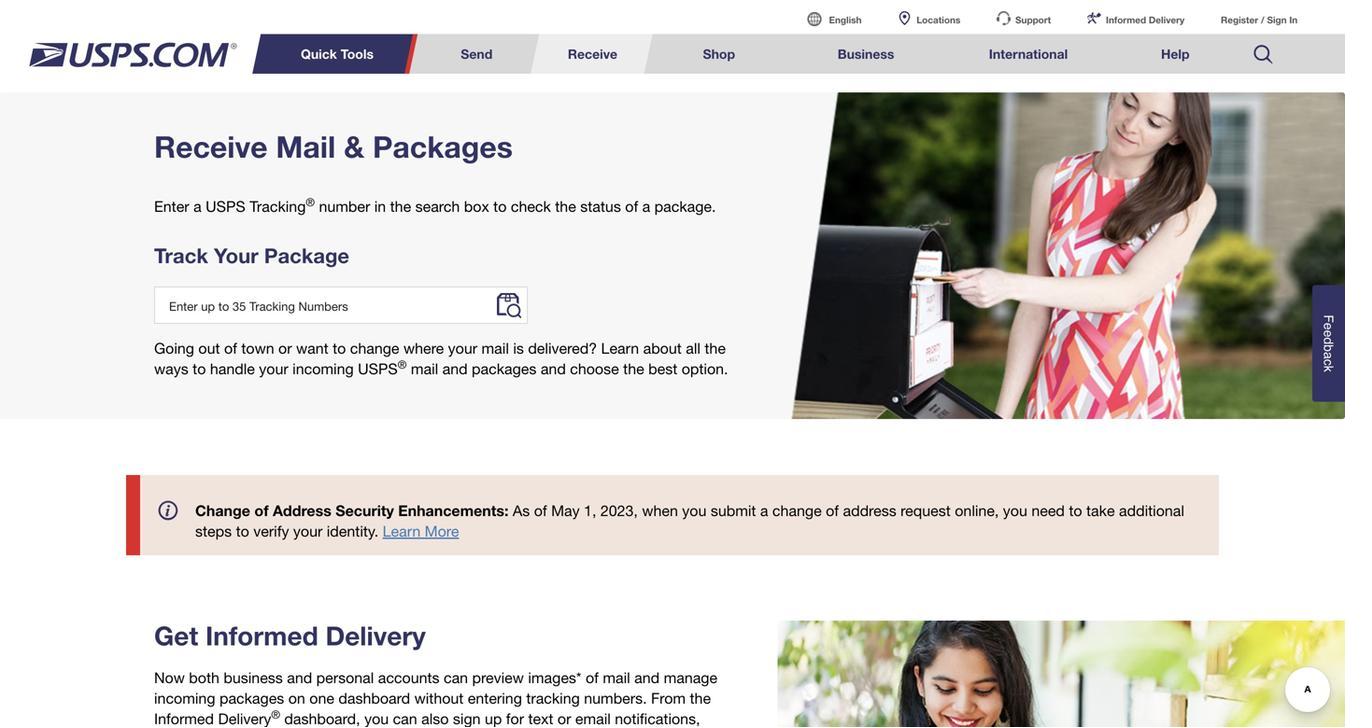 Task type: describe. For each thing, give the bounding box(es) containing it.
a inside button
[[1321, 352, 1336, 359]]

accounts
[[378, 669, 440, 687]]

usps inside enter a usps tracking ® number in the search box to check the status of a package.
[[206, 198, 245, 215]]

submit
[[711, 502, 756, 520]]

take
[[1086, 502, 1115, 520]]

the inside now both business and personal accounts can preview images* of mail and manage incoming packages on one dashboard without entering tracking numbers. from the informed delivery
[[690, 690, 711, 708]]

incoming inside now both business and personal accounts can preview images* of mail and manage incoming packages on one dashboard without entering tracking numbers. from the informed delivery
[[154, 690, 215, 708]]

now both business and personal accounts can preview images* of mail and manage incoming packages on one dashboard without entering tracking numbers. from the informed delivery
[[154, 669, 717, 728]]

learn more link
[[383, 523, 459, 541]]

verify
[[253, 523, 289, 541]]

send
[[461, 46, 492, 62]]

need
[[1032, 502, 1065, 520]]

1 e from the top
[[1321, 323, 1336, 330]]

informed inside informed delivery link
[[1106, 14, 1146, 25]]

send link
[[420, 34, 533, 74]]

1 vertical spatial informed
[[205, 620, 318, 652]]

where
[[403, 340, 444, 357]]

personal
[[316, 669, 374, 687]]

of inside enter a usps tracking ® number in the search box to check the status of a package.
[[625, 198, 638, 215]]

receive mail & packages
[[154, 129, 513, 165]]

packages inside ® mail and packages and choose the best option.
[[472, 360, 537, 378]]

sign
[[1267, 14, 1287, 25]]

to left take
[[1069, 502, 1082, 520]]

/
[[1261, 14, 1264, 25]]

of inside going out of town or want to change where your mail is delivered? learn about all the ways to handle your incoming usps
[[224, 340, 237, 357]]

track your package
[[154, 244, 349, 268]]

number
[[319, 198, 370, 215]]

your inside 'as of may 1, 2023, when you submit a change of address request online, you need to take additional steps to verify your identity.'
[[293, 523, 323, 541]]

business
[[838, 46, 894, 62]]

&
[[344, 129, 364, 165]]

receive link
[[536, 34, 649, 74]]

Enter up to 35 Tracking Numbers text field
[[169, 288, 478, 325]]

in
[[374, 198, 386, 215]]

your
[[214, 244, 258, 268]]

want
[[296, 340, 328, 357]]

international link
[[946, 34, 1111, 74]]

help
[[1161, 46, 1190, 62]]

going
[[154, 340, 194, 357]]

quick tools
[[301, 46, 374, 62]]

may
[[551, 502, 580, 520]]

box
[[464, 198, 489, 215]]

support
[[1015, 14, 1051, 25]]

2 horizontal spatial your
[[448, 340, 477, 357]]

mail for preview
[[603, 669, 630, 687]]

more
[[425, 523, 459, 541]]

register / sign in link
[[1204, 6, 1314, 34]]

numbers.
[[584, 690, 647, 708]]

to inside enter a usps tracking ® number in the search box to check the status of a package.
[[493, 198, 507, 215]]

a right enter
[[193, 198, 201, 215]]

change
[[195, 502, 250, 520]]

as
[[513, 502, 530, 520]]

packages
[[373, 129, 513, 165]]

online,
[[955, 502, 999, 520]]

1 vertical spatial learn
[[383, 523, 421, 541]]

shop link
[[652, 34, 786, 74]]

the inside going out of town or want to change where your mail is delivered? learn about all the ways to handle your incoming usps
[[705, 340, 726, 357]]

f
[[1321, 315, 1336, 323]]

2 you from the left
[[1003, 502, 1027, 520]]

receive for receive
[[568, 46, 617, 62]]

the inside ® mail and packages and choose the best option.
[[623, 360, 644, 378]]

f e e d b a c k button
[[1312, 285, 1345, 402]]

in
[[1289, 14, 1298, 25]]

and up from at the bottom of the page
[[634, 669, 660, 687]]

check
[[511, 198, 551, 215]]

2023,
[[600, 502, 638, 520]]

a inside 'as of may 1, 2023, when you submit a change of address request online, you need to take additional steps to verify your identity.'
[[760, 502, 768, 520]]

package
[[264, 244, 349, 268]]

1 horizontal spatial delivery
[[325, 620, 426, 652]]

english
[[829, 14, 862, 25]]

option.
[[682, 360, 728, 378]]

business
[[224, 669, 283, 687]]

address
[[273, 502, 331, 520]]

tracking
[[250, 198, 306, 215]]

® mail and packages and choose the best option.
[[398, 358, 728, 378]]

search
[[415, 198, 460, 215]]

tools
[[341, 46, 374, 62]]

learn more
[[383, 523, 459, 541]]

can
[[444, 669, 468, 687]]

k
[[1321, 366, 1336, 373]]

choose
[[570, 360, 619, 378]]

of inside now both business and personal accounts can preview images* of mail and manage incoming packages on one dashboard without entering tracking numbers. from the informed delivery
[[586, 669, 599, 687]]

incoming inside going out of town or want to change where your mail is delivered? learn about all the ways to handle your incoming usps
[[293, 360, 354, 378]]

change of address security enhancements:
[[195, 502, 509, 520]]

change inside going out of town or want to change where your mail is delivered? learn about all the ways to handle your incoming usps
[[350, 340, 399, 357]]

address
[[843, 502, 896, 520]]

package.
[[654, 198, 716, 215]]

person retrieving mail from package mailbox. image
[[792, 93, 1345, 420]]

out
[[198, 340, 220, 357]]

international
[[989, 46, 1068, 62]]

change inside 'as of may 1, 2023, when you submit a change of address request online, you need to take additional steps to verify your identity.'
[[772, 502, 822, 520]]

c
[[1321, 359, 1336, 366]]

® inside enter a usps tracking ® number in the search box to check the status of a package.
[[306, 196, 315, 209]]

2 e from the top
[[1321, 330, 1336, 338]]



Task type: vqa. For each thing, say whether or not it's contained in the screenshot.
receive
yes



Task type: locate. For each thing, give the bounding box(es) containing it.
0 vertical spatial your
[[448, 340, 477, 357]]

informed
[[1106, 14, 1146, 25], [205, 620, 318, 652], [154, 711, 214, 728]]

and down delivered?
[[541, 360, 566, 378]]

informed up help link at the right top of page
[[1106, 14, 1146, 25]]

the right in
[[390, 198, 411, 215]]

0 vertical spatial packages
[[472, 360, 537, 378]]

informed up business
[[205, 620, 318, 652]]

a woman on her smartphone smiling. image
[[778, 621, 1345, 728]]

both
[[189, 669, 219, 687]]

request
[[901, 502, 951, 520]]

mail inside now both business and personal accounts can preview images* of mail and manage incoming packages on one dashboard without entering tracking numbers. from the informed delivery
[[603, 669, 630, 687]]

status
[[580, 198, 621, 215]]

0 horizontal spatial ®
[[271, 709, 280, 722]]

0 vertical spatial learn
[[601, 340, 639, 357]]

incoming down want at the left of page
[[293, 360, 354, 378]]

1 vertical spatial mail
[[411, 360, 438, 378]]

1 horizontal spatial incoming
[[293, 360, 354, 378]]

best
[[648, 360, 677, 378]]

mail down where
[[411, 360, 438, 378]]

dashboard
[[338, 690, 410, 708]]

is
[[513, 340, 524, 357]]

1 vertical spatial incoming
[[154, 690, 215, 708]]

e
[[1321, 323, 1336, 330], [1321, 330, 1336, 338]]

®
[[306, 196, 315, 209], [398, 358, 407, 371], [271, 709, 280, 722]]

quick
[[301, 46, 337, 62]]

locations
[[917, 14, 960, 25]]

menu bar containing quick tools
[[263, 34, 1294, 74]]

1 vertical spatial ®
[[398, 358, 407, 371]]

® for ® mail and packages and choose the best option.
[[398, 358, 407, 371]]

0 horizontal spatial your
[[259, 360, 288, 378]]

shop
[[703, 46, 735, 62]]

the down manage
[[690, 690, 711, 708]]

handle
[[210, 360, 255, 378]]

0 vertical spatial delivery
[[1149, 14, 1185, 25]]

of up numbers.
[[586, 669, 599, 687]]

delivery inside now both business and personal accounts can preview images* of mail and manage incoming packages on one dashboard without entering tracking numbers. from the informed delivery
[[218, 711, 271, 728]]

and up on
[[287, 669, 312, 687]]

1 vertical spatial your
[[259, 360, 288, 378]]

2 vertical spatial informed
[[154, 711, 214, 728]]

1 horizontal spatial mail
[[482, 340, 509, 357]]

image of usps.com logo. image
[[28, 42, 237, 67]]

of right status
[[625, 198, 638, 215]]

going out of town or want to change where your mail is delivered? learn about all the ways to handle your incoming usps
[[154, 340, 726, 378]]

a up 'k'
[[1321, 352, 1336, 359]]

to right want at the left of page
[[333, 340, 346, 357]]

enter a usps tracking ® number in the search box to check the status of a package.
[[154, 196, 716, 215]]

town
[[241, 340, 274, 357]]

on
[[288, 690, 305, 708]]

2 horizontal spatial delivery
[[1149, 14, 1185, 25]]

e up "d"
[[1321, 323, 1336, 330]]

the
[[390, 198, 411, 215], [555, 198, 576, 215], [705, 340, 726, 357], [623, 360, 644, 378], [690, 690, 711, 708]]

to
[[493, 198, 507, 215], [333, 340, 346, 357], [193, 360, 206, 378], [1069, 502, 1082, 520], [236, 523, 249, 541]]

None submit
[[497, 293, 521, 319]]

your
[[448, 340, 477, 357], [259, 360, 288, 378], [293, 523, 323, 541]]

of left the address
[[826, 502, 839, 520]]

identity.
[[327, 523, 378, 541]]

packages
[[472, 360, 537, 378], [219, 690, 284, 708]]

0 horizontal spatial usps
[[206, 198, 245, 215]]

0 horizontal spatial learn
[[383, 523, 421, 541]]

delivery down business
[[218, 711, 271, 728]]

incoming down now at left bottom
[[154, 690, 215, 708]]

mail inside going out of town or want to change where your mail is delivered? learn about all the ways to handle your incoming usps
[[482, 340, 509, 357]]

mail for change
[[482, 340, 509, 357]]

1 vertical spatial packages
[[219, 690, 284, 708]]

1 vertical spatial change
[[772, 502, 822, 520]]

1 horizontal spatial your
[[293, 523, 323, 541]]

business link
[[789, 34, 943, 74]]

the left best
[[623, 360, 644, 378]]

tracking
[[526, 690, 580, 708]]

when
[[642, 502, 678, 520]]

a left package.
[[642, 198, 650, 215]]

f e e d b a c k
[[1321, 315, 1336, 373]]

learn left more
[[383, 523, 421, 541]]

informed inside now both business and personal accounts can preview images* of mail and manage incoming packages on one dashboard without entering tracking numbers. from the informed delivery
[[154, 711, 214, 728]]

packages inside now both business and personal accounts can preview images* of mail and manage incoming packages on one dashboard without entering tracking numbers. from the informed delivery
[[219, 690, 284, 708]]

mail up numbers.
[[603, 669, 630, 687]]

1 vertical spatial usps
[[358, 360, 398, 378]]

the right all
[[705, 340, 726, 357]]

® left number
[[306, 196, 315, 209]]

0 vertical spatial incoming
[[293, 360, 354, 378]]

you left the need
[[1003, 502, 1027, 520]]

receive for receive mail & packages
[[154, 129, 268, 165]]

1 horizontal spatial learn
[[601, 340, 639, 357]]

mail
[[276, 129, 336, 165]]

enter
[[154, 198, 189, 215]]

help link
[[1113, 34, 1237, 74]]

and down where
[[442, 360, 468, 378]]

0 vertical spatial usps
[[206, 198, 245, 215]]

1 horizontal spatial usps
[[358, 360, 398, 378]]

security
[[336, 502, 394, 520]]

change right submit
[[772, 502, 822, 520]]

1 vertical spatial delivery
[[325, 620, 426, 652]]

mail left is
[[482, 340, 509, 357]]

2 vertical spatial ®
[[271, 709, 280, 722]]

0 vertical spatial receive
[[568, 46, 617, 62]]

incoming
[[293, 360, 354, 378], [154, 690, 215, 708]]

0 vertical spatial ®
[[306, 196, 315, 209]]

enhancements:
[[398, 502, 509, 520]]

from
[[651, 690, 686, 708]]

2 vertical spatial your
[[293, 523, 323, 541]]

track
[[154, 244, 208, 268]]

change left where
[[350, 340, 399, 357]]

® inside ® mail and packages and choose the best option.
[[398, 358, 407, 371]]

0 horizontal spatial change
[[350, 340, 399, 357]]

you right when
[[682, 502, 706, 520]]

0 horizontal spatial you
[[682, 502, 706, 520]]

to right box on the left top of the page
[[493, 198, 507, 215]]

english link
[[791, 0, 878, 34]]

receive
[[568, 46, 617, 62], [154, 129, 268, 165]]

delivery up 'help'
[[1149, 14, 1185, 25]]

register
[[1221, 14, 1258, 25]]

get informed delivery
[[154, 620, 426, 652]]

informed delivery
[[1106, 14, 1185, 25]]

® down business
[[271, 709, 280, 722]]

menu bar
[[263, 34, 1294, 74]]

0 vertical spatial change
[[350, 340, 399, 357]]

learn up choose
[[601, 340, 639, 357]]

packages down business
[[219, 690, 284, 708]]

delivery
[[1149, 14, 1185, 25], [325, 620, 426, 652], [218, 711, 271, 728]]

2 horizontal spatial ®
[[398, 358, 407, 371]]

0 horizontal spatial receive
[[154, 129, 268, 165]]

a right submit
[[760, 502, 768, 520]]

your right where
[[448, 340, 477, 357]]

learn inside going out of town or want to change where your mail is delivered? learn about all the ways to handle your incoming usps
[[601, 340, 639, 357]]

e up the b
[[1321, 330, 1336, 338]]

a
[[193, 198, 201, 215], [642, 198, 650, 215], [1321, 352, 1336, 359], [760, 502, 768, 520]]

1 horizontal spatial packages
[[472, 360, 537, 378]]

usps down enter up to 35 tracking numbers text field
[[358, 360, 398, 378]]

0 vertical spatial mail
[[482, 340, 509, 357]]

® down where
[[398, 358, 407, 371]]

0 vertical spatial informed
[[1106, 14, 1146, 25]]

0 horizontal spatial packages
[[219, 690, 284, 708]]

1 horizontal spatial change
[[772, 502, 822, 520]]

of up verify
[[254, 502, 269, 520]]

delivery inside informed delivery link
[[1149, 14, 1185, 25]]

steps
[[195, 523, 232, 541]]

about
[[643, 340, 682, 357]]

1 you from the left
[[682, 502, 706, 520]]

packages down is
[[472, 360, 537, 378]]

get
[[154, 620, 198, 652]]

ways
[[154, 360, 188, 378]]

delivery up personal
[[325, 620, 426, 652]]

0 horizontal spatial incoming
[[154, 690, 215, 708]]

now
[[154, 669, 185, 687]]

mail inside ® mail and packages and choose the best option.
[[411, 360, 438, 378]]

of right as
[[534, 502, 547, 520]]

informed down now at left bottom
[[154, 711, 214, 728]]

1 horizontal spatial ®
[[306, 196, 315, 209]]

the right check
[[555, 198, 576, 215]]

manage
[[664, 669, 717, 687]]

to left verify
[[236, 523, 249, 541]]

0 horizontal spatial delivery
[[218, 711, 271, 728]]

® for ®
[[271, 709, 280, 722]]

1 horizontal spatial receive
[[568, 46, 617, 62]]

d
[[1321, 338, 1336, 345]]

preview
[[472, 669, 524, 687]]

2 horizontal spatial mail
[[603, 669, 630, 687]]

learn
[[601, 340, 639, 357], [383, 523, 421, 541]]

support link
[[980, 0, 1068, 34]]

of up handle
[[224, 340, 237, 357]]

one
[[309, 690, 334, 708]]

your down address
[[293, 523, 323, 541]]

images*
[[528, 669, 582, 687]]

usps
[[206, 198, 245, 215], [358, 360, 398, 378]]

entering
[[468, 690, 522, 708]]

to down out
[[193, 360, 206, 378]]

1,
[[584, 502, 596, 520]]

b
[[1321, 345, 1336, 352]]

receive inside receive link
[[568, 46, 617, 62]]

and
[[442, 360, 468, 378], [541, 360, 566, 378], [287, 669, 312, 687], [634, 669, 660, 687]]

2 vertical spatial mail
[[603, 669, 630, 687]]

informed delivery link
[[1070, 0, 1201, 34]]

0 horizontal spatial mail
[[411, 360, 438, 378]]

1 horizontal spatial you
[[1003, 502, 1027, 520]]

usps inside going out of town or want to change where your mail is delivered? learn about all the ways to handle your incoming usps
[[358, 360, 398, 378]]

your down or
[[259, 360, 288, 378]]

1 vertical spatial receive
[[154, 129, 268, 165]]

without
[[414, 690, 464, 708]]

locations link
[[881, 0, 977, 34]]

usps up your
[[206, 198, 245, 215]]

or
[[278, 340, 292, 357]]

2 vertical spatial delivery
[[218, 711, 271, 728]]



